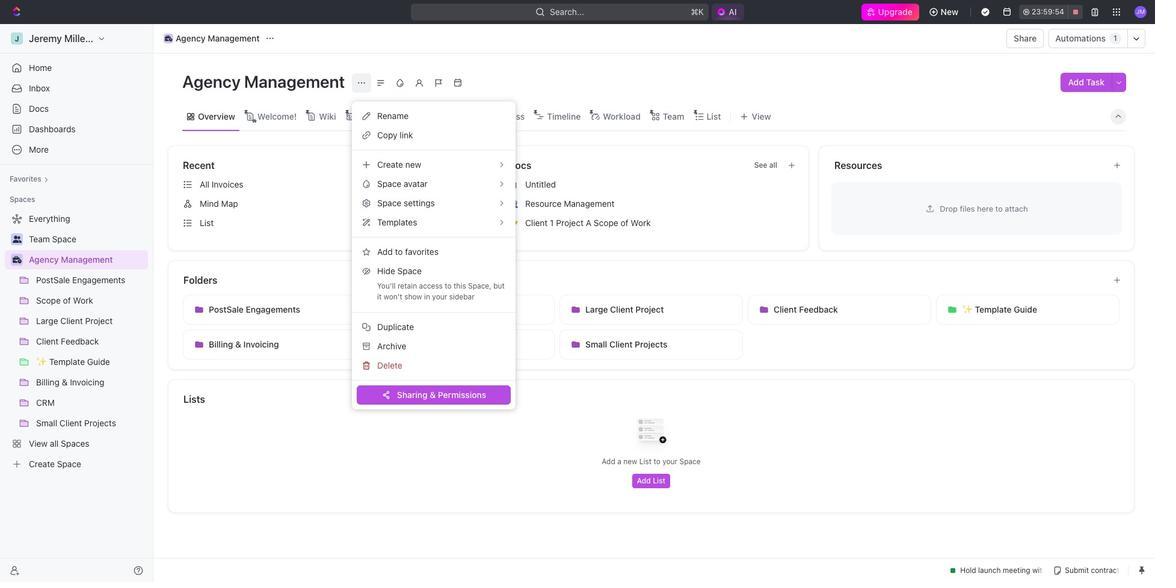 Task type: locate. For each thing, give the bounding box(es) containing it.
agency inside tree
[[29, 255, 59, 265]]

small client projects button
[[560, 330, 743, 360]]

0 horizontal spatial your
[[432, 293, 447, 302]]

1 horizontal spatial work
[[631, 218, 651, 228]]

management inside tree
[[61, 255, 113, 265]]

add down add a new list to your space
[[637, 477, 651, 486]]

share button
[[1007, 29, 1044, 48]]

0 horizontal spatial &
[[235, 339, 241, 350]]

1 vertical spatial 1
[[550, 218, 554, 228]]

0 vertical spatial business time image
[[165, 36, 172, 42]]

new button
[[924, 2, 966, 22]]

list down add a new list to your space
[[653, 477, 666, 486]]

0 vertical spatial agency management link
[[161, 31, 263, 46]]

space settings button
[[357, 194, 511, 213]]

1 horizontal spatial 1
[[1114, 34, 1118, 43]]

add left a
[[602, 457, 616, 466]]

project left a
[[556, 218, 584, 228]]

business time image
[[165, 36, 172, 42], [12, 256, 21, 264]]

add list button
[[632, 474, 671, 489]]

1 vertical spatial agency management
[[182, 72, 349, 91]]

all invoices link
[[178, 175, 478, 194]]

billing & invoicing button
[[183, 330, 367, 360]]

0 horizontal spatial new
[[405, 159, 421, 170]]

organizational
[[358, 111, 416, 121]]

to left the this
[[445, 282, 452, 291]]

rename
[[377, 111, 409, 121]]

& for permissions
[[430, 390, 436, 400]]

1 horizontal spatial business time image
[[165, 36, 172, 42]]

hide
[[377, 266, 395, 276]]

folders button
[[183, 273, 1104, 288]]

client right the 'large'
[[610, 305, 634, 315]]

add up the hide
[[377, 247, 393, 257]]

resource
[[525, 199, 562, 209]]

client
[[525, 218, 548, 228], [610, 305, 634, 315], [774, 305, 797, 315], [610, 339, 633, 350]]

add task
[[1069, 77, 1105, 87]]

mind map link
[[178, 194, 478, 214]]

0 vertical spatial 1
[[1114, 34, 1118, 43]]

project
[[556, 218, 584, 228], [636, 305, 664, 315]]

space avatar link
[[357, 175, 511, 194]]

space
[[377, 179, 402, 189], [377, 198, 402, 208], [398, 266, 422, 276], [680, 457, 701, 466]]

business time image inside agency management tree
[[12, 256, 21, 264]]

your right in
[[432, 293, 447, 302]]

1 vertical spatial of
[[424, 305, 433, 315]]

1 vertical spatial your
[[663, 457, 678, 466]]

add to favorites link
[[357, 243, 511, 262]]

0 vertical spatial new
[[405, 159, 421, 170]]

to right here
[[996, 204, 1003, 213]]

attach
[[1005, 204, 1028, 213]]

agency management link
[[161, 31, 263, 46], [29, 250, 146, 270]]

agency
[[176, 33, 206, 43], [182, 72, 241, 91], [29, 255, 59, 265]]

0 horizontal spatial project
[[556, 218, 584, 228]]

client right small
[[610, 339, 633, 350]]

home link
[[5, 58, 148, 78]]

overall process link
[[461, 108, 525, 125]]

archive link
[[357, 337, 511, 356]]

add a new list to your space
[[602, 457, 701, 466]]

scope inside "button"
[[397, 305, 422, 315]]

templates link
[[357, 213, 511, 232]]

no lists icon. image
[[627, 409, 676, 457]]

of down in
[[424, 305, 433, 315]]

management
[[208, 33, 260, 43], [244, 72, 345, 91], [564, 199, 615, 209], [61, 255, 113, 265]]

docs inside "link"
[[29, 104, 49, 114]]

0 vertical spatial of
[[621, 218, 629, 228]]

project down the folders button
[[636, 305, 664, 315]]

won't
[[384, 293, 403, 302]]

to
[[996, 204, 1003, 213], [395, 247, 403, 257], [445, 282, 452, 291], [654, 457, 661, 466]]

scope down show
[[397, 305, 422, 315]]

feedback
[[799, 305, 838, 315]]

add for add list
[[637, 477, 651, 486]]

0 horizontal spatial agency management link
[[29, 250, 146, 270]]

1 down resource
[[550, 218, 554, 228]]

favorites
[[405, 247, 439, 257]]

0 vertical spatial project
[[556, 218, 584, 228]]

& right sharing
[[430, 390, 436, 400]]

new
[[941, 7, 959, 17]]

engagements
[[246, 305, 300, 315]]

sharing & permissions
[[397, 390, 486, 400]]

see all
[[755, 161, 778, 170]]

create
[[377, 159, 403, 170]]

workload
[[603, 111, 641, 121]]

0 horizontal spatial work
[[435, 305, 455, 315]]

1 vertical spatial business time image
[[12, 256, 21, 264]]

list link down the all invoices link
[[178, 214, 478, 233]]

work
[[631, 218, 651, 228], [435, 305, 455, 315]]

0 vertical spatial &
[[235, 339, 241, 350]]

& for invoicing
[[235, 339, 241, 350]]

0 horizontal spatial business time image
[[12, 256, 21, 264]]

mind map
[[200, 199, 238, 209]]

0 vertical spatial agency
[[176, 33, 206, 43]]

your up add list
[[663, 457, 678, 466]]

overview link
[[196, 108, 235, 125]]

project for client
[[636, 305, 664, 315]]

1 horizontal spatial project
[[636, 305, 664, 315]]

✨ template guide
[[962, 305, 1038, 315]]

all invoices
[[200, 179, 243, 190]]

client inside button
[[610, 339, 633, 350]]

new
[[405, 159, 421, 170], [624, 457, 638, 466]]

billing & invoicing
[[209, 339, 279, 350]]

& right billing
[[235, 339, 241, 350]]

here
[[977, 204, 994, 213]]

files
[[960, 204, 975, 213]]

1 vertical spatial list link
[[178, 214, 478, 233]]

0 vertical spatial scope
[[594, 218, 619, 228]]

1 vertical spatial project
[[636, 305, 664, 315]]

automations
[[1056, 33, 1106, 43]]

0 vertical spatial work
[[631, 218, 651, 228]]

to inside the you'll retain access to this space, but it won't show in your sidebar
[[445, 282, 452, 291]]

1 vertical spatial agency
[[182, 72, 241, 91]]

2 vertical spatial agency
[[29, 255, 59, 265]]

1 vertical spatial scope
[[397, 305, 422, 315]]

0 horizontal spatial scope
[[397, 305, 422, 315]]

agency management
[[176, 33, 260, 43], [182, 72, 349, 91], [29, 255, 113, 265]]

new right a
[[624, 457, 638, 466]]

client down resource
[[525, 218, 548, 228]]

0 vertical spatial docs
[[29, 104, 49, 114]]

timeline link
[[545, 108, 581, 125]]

1 vertical spatial agency management link
[[29, 250, 146, 270]]

project for 1
[[556, 218, 584, 228]]

this
[[454, 282, 466, 291]]

your inside the you'll retain access to this space, but it won't show in your sidebar
[[432, 293, 447, 302]]

1 vertical spatial docs
[[509, 160, 532, 171]]

welcome!
[[257, 111, 297, 121]]

all
[[770, 161, 778, 170]]

scope right a
[[594, 218, 619, 228]]

docs down inbox
[[29, 104, 49, 114]]

1 vertical spatial work
[[435, 305, 455, 315]]

new up avatar
[[405, 159, 421, 170]]

1 horizontal spatial &
[[430, 390, 436, 400]]

space settings
[[377, 198, 435, 208]]

to up add list
[[654, 457, 661, 466]]

client inside "button"
[[774, 305, 797, 315]]

docs
[[29, 104, 49, 114], [509, 160, 532, 171]]

large
[[586, 305, 608, 315]]

1 horizontal spatial of
[[621, 218, 629, 228]]

0 horizontal spatial list link
[[178, 214, 478, 233]]

create new
[[377, 159, 421, 170]]

0 vertical spatial list link
[[704, 108, 721, 125]]

1 right automations
[[1114, 34, 1118, 43]]

add left "task" on the right
[[1069, 77, 1085, 87]]

overview
[[198, 111, 235, 121]]

client feedback
[[774, 305, 838, 315]]

duplicate link
[[357, 318, 511, 337]]

project inside large client project button
[[636, 305, 664, 315]]

wiki
[[319, 111, 336, 121]]

of right a
[[621, 218, 629, 228]]

postsale engagements button
[[183, 295, 367, 325]]

space up templates
[[377, 198, 402, 208]]

duplicate
[[377, 322, 414, 332]]

work down untitled link
[[631, 218, 651, 228]]

postsale
[[209, 305, 244, 315]]

& inside button
[[235, 339, 241, 350]]

2 vertical spatial agency management
[[29, 255, 113, 265]]

docs up untitled
[[509, 160, 532, 171]]

lists button
[[183, 392, 1121, 407]]

sharing & permissions link
[[357, 386, 511, 405]]

work down the you'll retain access to this space, but it won't show in your sidebar
[[435, 305, 455, 315]]

space settings link
[[357, 194, 511, 213]]

1 vertical spatial &
[[430, 390, 436, 400]]

👥
[[509, 199, 518, 208]]

1 vertical spatial new
[[624, 457, 638, 466]]

access
[[419, 282, 443, 291]]

client left feedback
[[774, 305, 797, 315]]

list link right team
[[704, 108, 721, 125]]

projects
[[635, 339, 668, 350]]

0 horizontal spatial docs
[[29, 104, 49, 114]]

🤝
[[509, 218, 518, 228]]

1 horizontal spatial scope
[[594, 218, 619, 228]]

all
[[200, 179, 209, 190]]

0 vertical spatial your
[[432, 293, 447, 302]]

&
[[235, 339, 241, 350], [430, 390, 436, 400]]

0 horizontal spatial of
[[424, 305, 433, 315]]



Task type: vqa. For each thing, say whether or not it's contained in the screenshot.
checklist
no



Task type: describe. For each thing, give the bounding box(es) containing it.
client feedback button
[[748, 295, 932, 325]]

add task button
[[1061, 73, 1112, 92]]

see
[[755, 161, 768, 170]]

settings
[[404, 198, 435, 208]]

new inside dropdown button
[[405, 159, 421, 170]]

favorites button
[[5, 172, 53, 187]]

add for add a new list to your space
[[602, 457, 616, 466]]

overall
[[463, 111, 491, 121]]

delete link
[[357, 356, 511, 376]]

large client project button
[[560, 295, 743, 325]]

to up hide space on the top
[[395, 247, 403, 257]]

guide
[[1014, 305, 1038, 315]]

space right the no lists icon.
[[680, 457, 701, 466]]

client 1 project a scope of work
[[525, 218, 651, 228]]

process
[[493, 111, 525, 121]]

welcome! link
[[255, 108, 297, 125]]

agency management tree
[[5, 209, 148, 474]]

23:59:54
[[1032, 7, 1065, 16]]

upgrade
[[879, 7, 913, 17]]

billing
[[209, 339, 233, 350]]

permissions
[[438, 390, 486, 400]]

sharing
[[397, 390, 428, 400]]

retain
[[398, 282, 417, 291]]

search...
[[550, 7, 585, 17]]

a
[[586, 218, 592, 228]]

inbox
[[29, 83, 50, 93]]

scope of work button
[[371, 295, 555, 325]]

list down mind
[[200, 218, 214, 228]]

timeline
[[547, 111, 581, 121]]

postsale engagements
[[209, 305, 300, 315]]

add list
[[637, 477, 666, 486]]

templates
[[377, 217, 417, 228]]

⌘k
[[691, 7, 704, 17]]

space up retain
[[398, 266, 422, 276]]

it
[[377, 293, 382, 302]]

workload link
[[601, 108, 641, 125]]

agency management inside tree
[[29, 255, 113, 265]]

work inside "button"
[[435, 305, 455, 315]]

create new link
[[357, 155, 511, 175]]

list right team
[[707, 111, 721, 121]]

home
[[29, 63, 52, 73]]

dashboards link
[[5, 120, 148, 139]]

share
[[1014, 33, 1037, 43]]

upgrade link
[[862, 4, 919, 20]]

1 horizontal spatial docs
[[509, 160, 532, 171]]

1 horizontal spatial new
[[624, 457, 638, 466]]

docs link
[[5, 99, 148, 119]]

team link
[[661, 108, 685, 125]]

1 horizontal spatial list link
[[704, 108, 721, 125]]

list up add list
[[640, 457, 652, 466]]

✨
[[962, 305, 973, 315]]

add for add task
[[1069, 77, 1085, 87]]

resources
[[835, 160, 883, 171]]

archive
[[377, 341, 406, 351]]

inbox link
[[5, 79, 148, 98]]

space avatar
[[377, 179, 428, 189]]

drop
[[940, 204, 958, 213]]

organizational chart
[[358, 111, 441, 121]]

✨ template guide button
[[937, 295, 1120, 325]]

space down the create
[[377, 179, 402, 189]]

add for add to favorites
[[377, 247, 393, 257]]

client inside button
[[610, 305, 634, 315]]

in
[[424, 293, 430, 302]]

you'll
[[377, 282, 396, 291]]

agency management link inside tree
[[29, 250, 146, 270]]

hide space
[[377, 266, 422, 276]]

a
[[618, 457, 622, 466]]

1 horizontal spatial agency management link
[[161, 31, 263, 46]]

see all button
[[750, 158, 782, 173]]

0 horizontal spatial 1
[[550, 218, 554, 228]]

sidebar navigation
[[0, 24, 153, 583]]

organizational chart link
[[356, 108, 441, 125]]

folders
[[184, 275, 217, 286]]

space avatar button
[[357, 175, 511, 194]]

of inside scope of work "button"
[[424, 305, 433, 315]]

space,
[[468, 282, 492, 291]]

link
[[400, 130, 413, 140]]

team
[[663, 111, 685, 121]]

recent
[[183, 160, 215, 171]]

wiki link
[[317, 108, 336, 125]]

invoices
[[212, 179, 243, 190]]

lists
[[184, 394, 205, 405]]

1 horizontal spatial your
[[663, 457, 678, 466]]

chart
[[418, 111, 441, 121]]

invoicing
[[244, 339, 279, 350]]

mind
[[200, 199, 219, 209]]

task
[[1087, 77, 1105, 87]]

untitled link
[[504, 175, 804, 194]]

you'll retain access to this space, but it won't show in your sidebar
[[377, 282, 505, 302]]

small
[[586, 339, 607, 350]]

add to favorites
[[377, 247, 439, 257]]

delete
[[377, 361, 403, 371]]

0 vertical spatial agency management
[[176, 33, 260, 43]]

list inside button
[[653, 477, 666, 486]]

crm button
[[371, 330, 555, 360]]

show
[[405, 293, 422, 302]]



